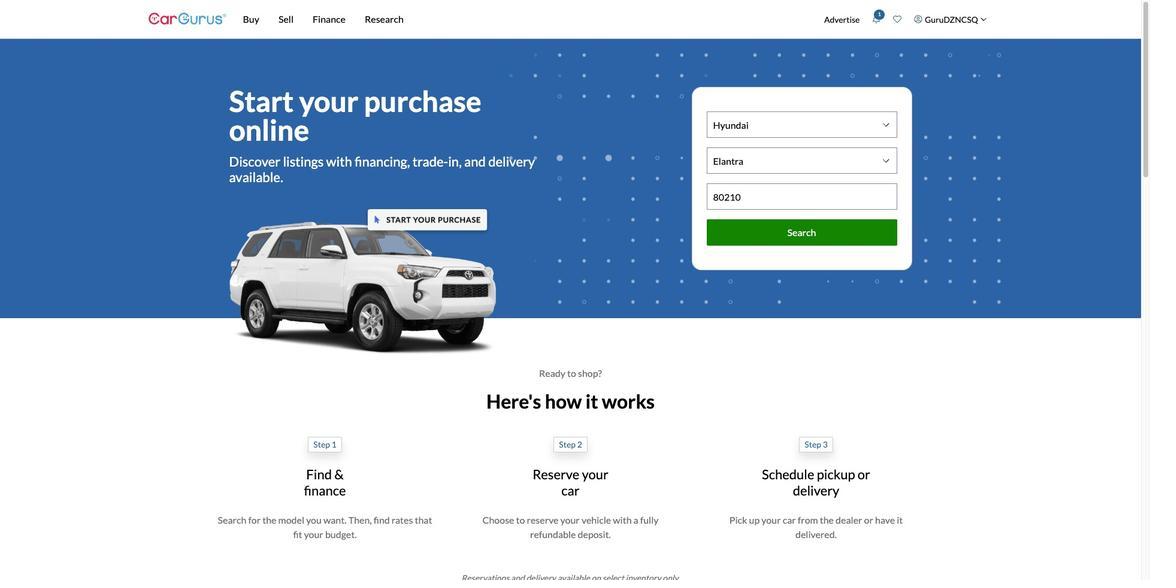 Task type: describe. For each thing, give the bounding box(es) containing it.
choose
[[483, 514, 514, 526]]

buy
[[243, 13, 259, 25]]

car inside pick up your car from the dealer or have it delivered.
[[783, 514, 796, 526]]

discover listings with financing, trade-in, and delivery available.
[[229, 153, 535, 185]]

from
[[798, 514, 818, 526]]

search for the model you want. then, find rates that fit your budget.
[[218, 514, 432, 540]]

3
[[823, 439, 828, 450]]

ready to shop?
[[539, 367, 602, 379]]

step 1
[[314, 439, 337, 450]]

1 vertical spatial 1
[[332, 439, 337, 450]]

cargurus logo homepage link link
[[148, 2, 226, 36]]

a
[[634, 514, 639, 526]]

gurudzncsq menu item
[[908, 2, 993, 36]]

with inside discover listings with financing, trade-in, and delivery available.
[[326, 153, 352, 170]]

user icon image
[[915, 15, 923, 23]]

research
[[365, 13, 404, 25]]

sell button
[[269, 0, 303, 38]]

your inside choose to reserve your vehicle with a fully refundable deposit.
[[561, 514, 580, 526]]

for
[[248, 514, 261, 526]]

or inside pick up your car from the dealer or have it delivered.
[[864, 514, 874, 526]]

research button
[[355, 0, 413, 38]]

advertise link
[[818, 2, 866, 36]]

step 2
[[559, 439, 582, 450]]

fully
[[640, 514, 659, 526]]

2
[[577, 439, 582, 450]]

ready
[[539, 367, 566, 379]]

your inside reserve your car
[[582, 466, 609, 483]]

advertise
[[824, 14, 860, 24]]

pick
[[730, 514, 747, 526]]

online
[[229, 113, 309, 147]]

the inside pick up your car from the dealer or have it delivered.
[[820, 514, 834, 526]]

here's
[[487, 389, 541, 413]]

with inside choose to reserve your vehicle with a fully refundable deposit.
[[613, 514, 632, 526]]

start your purchase online
[[229, 84, 482, 147]]

listings
[[283, 153, 324, 170]]

and
[[464, 153, 486, 170]]

schedule pickup or delivery
[[762, 466, 871, 498]]

start
[[229, 84, 294, 118]]

buy button
[[233, 0, 269, 38]]

finance button
[[303, 0, 355, 38]]

sell
[[279, 13, 294, 25]]

choose to reserve your vehicle with a fully refundable deposit.
[[483, 514, 659, 540]]

delivery inside schedule pickup or delivery
[[793, 482, 840, 498]]

here's how it works
[[487, 389, 655, 413]]

financing,
[[355, 153, 410, 170]]

dealer
[[836, 514, 862, 526]]

rates
[[392, 514, 413, 526]]

vehicle
[[582, 514, 611, 526]]

schedule
[[762, 466, 815, 483]]

then,
[[349, 514, 372, 526]]

step for schedule
[[805, 439, 821, 450]]

step for reserve
[[559, 439, 576, 450]]

car inside reserve your car
[[562, 482, 580, 498]]

up
[[749, 514, 760, 526]]

&
[[334, 466, 344, 483]]

or inside schedule pickup or delivery
[[858, 466, 871, 483]]

purchase
[[364, 84, 482, 118]]

refundable
[[530, 529, 576, 540]]

1 button
[[866, 4, 887, 34]]

fit
[[293, 529, 302, 540]]



Task type: vqa. For each thing, say whether or not it's contained in the screenshot.


Task type: locate. For each thing, give the bounding box(es) containing it.
budget.
[[325, 529, 357, 540]]

step left 3
[[805, 439, 821, 450]]

delivery right and
[[488, 153, 535, 170]]

search
[[788, 226, 816, 238], [218, 514, 246, 526]]

how
[[545, 389, 582, 413]]

with
[[326, 153, 352, 170], [613, 514, 632, 526]]

car left from
[[783, 514, 796, 526]]

your inside pick up your car from the dealer or have it delivered.
[[762, 514, 781, 526]]

search for search
[[788, 226, 816, 238]]

to for choose
[[516, 514, 525, 526]]

1 horizontal spatial the
[[820, 514, 834, 526]]

0 horizontal spatial it
[[586, 389, 598, 413]]

finance
[[313, 13, 346, 25]]

want.
[[324, 514, 347, 526]]

0 horizontal spatial search
[[218, 514, 246, 526]]

menu bar
[[226, 0, 818, 38]]

delivery inside discover listings with financing, trade-in, and delivery available.
[[488, 153, 535, 170]]

menu containing advertise
[[818, 2, 993, 36]]

shop?
[[578, 367, 602, 379]]

1 inside dropdown button
[[878, 11, 881, 17]]

find
[[306, 466, 332, 483]]

step up find
[[314, 439, 330, 450]]

0 vertical spatial delivery
[[488, 153, 535, 170]]

find & finance
[[304, 466, 346, 498]]

model
[[278, 514, 304, 526]]

it
[[586, 389, 598, 413], [897, 514, 903, 526]]

step 3
[[805, 439, 828, 450]]

1 the from the left
[[263, 514, 277, 526]]

to right choose
[[516, 514, 525, 526]]

available.
[[229, 169, 283, 185]]

gurudzncsq
[[925, 14, 978, 24]]

your inside search for the model you want. then, find rates that fit your budget.
[[304, 529, 323, 540]]

or left have
[[864, 514, 874, 526]]

step
[[314, 439, 330, 450], [559, 439, 576, 450], [805, 439, 821, 450]]

1 vertical spatial to
[[516, 514, 525, 526]]

it right have
[[897, 514, 903, 526]]

with right listings
[[326, 153, 352, 170]]

search button
[[707, 219, 897, 246]]

1 horizontal spatial it
[[897, 514, 903, 526]]

to left "shop?"
[[567, 367, 576, 379]]

the
[[263, 514, 277, 526], [820, 514, 834, 526]]

or right pickup
[[858, 466, 871, 483]]

1 vertical spatial delivery
[[793, 482, 840, 498]]

2 step from the left
[[559, 439, 576, 450]]

1 vertical spatial car
[[783, 514, 796, 526]]

0 horizontal spatial step
[[314, 439, 330, 450]]

car
[[562, 482, 580, 498], [783, 514, 796, 526]]

0 horizontal spatial to
[[516, 514, 525, 526]]

1 horizontal spatial with
[[613, 514, 632, 526]]

search left for
[[218, 514, 246, 526]]

1 vertical spatial it
[[897, 514, 903, 526]]

your
[[299, 84, 359, 118], [582, 466, 609, 483], [561, 514, 580, 526], [762, 514, 781, 526], [304, 529, 323, 540]]

delivery up from
[[793, 482, 840, 498]]

1
[[878, 11, 881, 17], [332, 439, 337, 450]]

chevron down image
[[981, 16, 987, 22]]

pickup
[[817, 466, 855, 483]]

0 vertical spatial with
[[326, 153, 352, 170]]

to for ready
[[567, 367, 576, 379]]

1 up the "&" at the bottom
[[332, 439, 337, 450]]

the right for
[[263, 514, 277, 526]]

1 horizontal spatial 1
[[878, 11, 881, 17]]

search for search for the model you want. then, find rates that fit your budget.
[[218, 514, 246, 526]]

0 horizontal spatial car
[[562, 482, 580, 498]]

your inside start your purchase online
[[299, 84, 359, 118]]

1 left saved cars 'icon'
[[878, 11, 881, 17]]

pick up your car from the dealer or have it delivered.
[[730, 514, 903, 540]]

or
[[858, 466, 871, 483], [864, 514, 874, 526]]

trade-
[[413, 153, 448, 170]]

1 vertical spatial with
[[613, 514, 632, 526]]

0 horizontal spatial 1
[[332, 439, 337, 450]]

car up choose to reserve your vehicle with a fully refundable deposit.
[[562, 482, 580, 498]]

0 vertical spatial car
[[562, 482, 580, 498]]

works
[[602, 389, 655, 413]]

the up delivered.
[[820, 514, 834, 526]]

Enter zip code field
[[707, 184, 897, 209]]

that
[[415, 514, 432, 526]]

2 horizontal spatial step
[[805, 439, 821, 450]]

3 step from the left
[[805, 439, 821, 450]]

delivered.
[[796, 529, 837, 540]]

0 vertical spatial to
[[567, 367, 576, 379]]

to inside choose to reserve your vehicle with a fully refundable deposit.
[[516, 514, 525, 526]]

have
[[875, 514, 895, 526]]

saved cars image
[[894, 15, 902, 23]]

reserve your car
[[533, 466, 609, 498]]

it inside pick up your car from the dealer or have it delivered.
[[897, 514, 903, 526]]

0 horizontal spatial delivery
[[488, 153, 535, 170]]

1 vertical spatial search
[[218, 514, 246, 526]]

0 vertical spatial search
[[788, 226, 816, 238]]

1 vertical spatial or
[[864, 514, 874, 526]]

cargurus logo homepage link image
[[148, 2, 226, 36]]

you
[[306, 514, 322, 526]]

0 horizontal spatial with
[[326, 153, 352, 170]]

1 horizontal spatial to
[[567, 367, 576, 379]]

1 step from the left
[[314, 439, 330, 450]]

in,
[[448, 153, 462, 170]]

step for find
[[314, 439, 330, 450]]

1 horizontal spatial car
[[783, 514, 796, 526]]

1 horizontal spatial search
[[788, 226, 816, 238]]

0 vertical spatial it
[[586, 389, 598, 413]]

0 horizontal spatial the
[[263, 514, 277, 526]]

discover
[[229, 153, 281, 170]]

0 vertical spatial 1
[[878, 11, 881, 17]]

search inside search for the model you want. then, find rates that fit your budget.
[[218, 514, 246, 526]]

1 horizontal spatial delivery
[[793, 482, 840, 498]]

reserve
[[533, 466, 580, 483]]

step left 2
[[559, 439, 576, 450]]

find
[[374, 514, 390, 526]]

gurudzncsq button
[[908, 2, 993, 36]]

search inside "search" button
[[788, 226, 816, 238]]

search down 'enter zip code' field
[[788, 226, 816, 238]]

with left the 'a'
[[613, 514, 632, 526]]

menu
[[818, 2, 993, 36]]

the inside search for the model you want. then, find rates that fit your budget.
[[263, 514, 277, 526]]

delivery
[[488, 153, 535, 170], [793, 482, 840, 498]]

2 the from the left
[[820, 514, 834, 526]]

deposit.
[[578, 529, 611, 540]]

0 vertical spatial or
[[858, 466, 871, 483]]

reserve
[[527, 514, 559, 526]]

finance
[[304, 482, 346, 498]]

1 horizontal spatial step
[[559, 439, 576, 450]]

it down "shop?"
[[586, 389, 598, 413]]

to
[[567, 367, 576, 379], [516, 514, 525, 526]]

menu bar containing buy
[[226, 0, 818, 38]]



